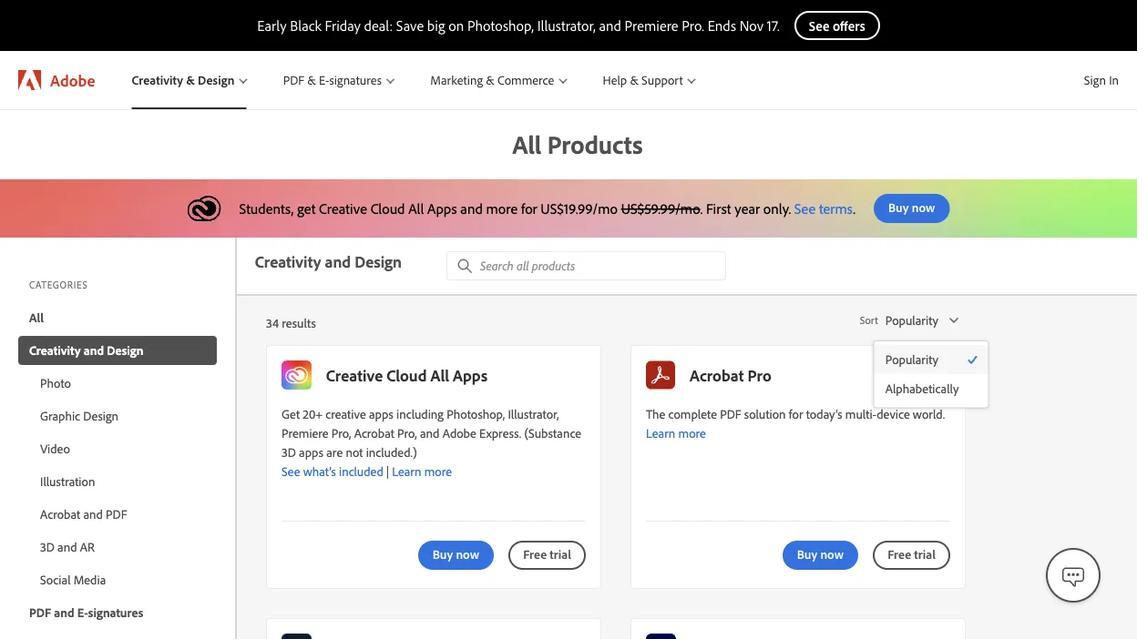 Task type: describe. For each thing, give the bounding box(es) containing it.
0 horizontal spatial apps
[[299, 444, 323, 460]]

1 buy now button from the left
[[418, 541, 494, 570]]

graphic design
[[40, 408, 119, 424]]

photo link
[[18, 369, 217, 398]]

adobe inside the get 20+ creative apps including photoshop, illustrator, premiere pro, acrobat pro, and adobe express. (substance 3d apps are not included.) see what's included | learn more
[[442, 425, 476, 441]]

17.
[[767, 16, 780, 35]]

1 . from the left
[[700, 200, 703, 218]]

marketing & commerce button
[[412, 51, 584, 109]]

video
[[40, 441, 70, 457]]

commerce
[[497, 72, 554, 88]]

photoshop image
[[282, 634, 311, 640]]

acrobat and pdf link
[[18, 500, 217, 529]]

terms
[[819, 200, 853, 218]]

34 results
[[266, 315, 316, 331]]

pdf & e-signatures
[[283, 72, 382, 88]]

only.
[[763, 200, 791, 218]]

acrobat for acrobat pro
[[690, 365, 744, 386]]

pdf inside "link"
[[29, 605, 51, 621]]

e- for and
[[77, 605, 88, 621]]

save
[[396, 16, 424, 35]]

sort
[[860, 313, 878, 327]]

categories
[[29, 279, 88, 292]]

buy now for buy now link
[[888, 199, 935, 215]]

signatures for pdf & e-signatures
[[329, 72, 382, 88]]

now for 1st buy now button from right
[[820, 547, 844, 563]]

not
[[346, 444, 363, 460]]

social
[[40, 572, 71, 588]]

apps inside article
[[453, 365, 488, 386]]

creativity inside tree item
[[29, 343, 81, 359]]

sort popularity
[[860, 313, 938, 328]]

world.
[[913, 406, 945, 422]]

20+
[[303, 406, 323, 422]]

free trial for 1st buy now button from right
[[888, 547, 936, 563]]

0 vertical spatial premiere
[[625, 16, 678, 35]]

see what's included link
[[282, 463, 383, 479]]

more inside the complete pdf solution for today's multi-device world. learn more
[[678, 425, 706, 441]]

2 buy now button from the left
[[782, 541, 858, 570]]

|
[[386, 463, 389, 479]]

solution
[[744, 406, 786, 422]]

help & support
[[603, 72, 683, 88]]

marketing
[[430, 72, 483, 88]]

photo
[[40, 375, 71, 391]]

1 horizontal spatial more
[[486, 200, 518, 218]]

0 vertical spatial creativity and design
[[255, 251, 402, 272]]

acrobat for acrobat and pdf
[[40, 507, 80, 523]]

adobe link
[[0, 51, 113, 109]]

buy now link
[[874, 194, 950, 223]]

34
[[266, 315, 279, 331]]

on
[[448, 16, 464, 35]]

multi-
[[845, 406, 877, 422]]

in
[[1109, 72, 1119, 88]]

creativity & design button
[[113, 51, 265, 109]]

more inside the get 20+ creative apps including photoshop, illustrator, premiere pro, acrobat pro, and adobe express. (substance 3d apps are not included.) see what's included | learn more
[[424, 463, 452, 479]]

ends
[[708, 16, 736, 35]]

social media link
[[18, 566, 217, 595]]

creative cloud all apps
[[326, 365, 488, 386]]

buy now for 1st buy now button from right
[[797, 547, 844, 563]]

students,
[[239, 200, 294, 218]]

2 pro, from the left
[[397, 425, 417, 441]]

acrobat and pdf
[[40, 507, 127, 523]]

buy for buy now link
[[888, 199, 909, 215]]

trial for 1st buy now button from right
[[914, 547, 936, 563]]

help & support button
[[584, 51, 713, 109]]

creative cloud all apps image
[[282, 361, 311, 390]]

express. (substance
[[479, 425, 581, 441]]

3d and ar link
[[18, 533, 217, 562]]

creative
[[326, 406, 366, 422]]

pro
[[747, 365, 771, 386]]

big
[[427, 16, 445, 35]]

black
[[290, 16, 322, 35]]

acrobat pro image
[[646, 361, 675, 390]]

pdf & e-signatures button
[[265, 51, 412, 109]]

pdf and e-signatures link
[[18, 599, 217, 628]]

0 horizontal spatial learn more link
[[392, 463, 452, 479]]

us$19.99/mo
[[541, 200, 618, 218]]

creativity & design
[[132, 72, 235, 88]]

2 . from the left
[[853, 200, 856, 218]]

pdf and e-signatures
[[29, 605, 143, 621]]

social media
[[40, 572, 106, 588]]

learn inside the complete pdf solution for today's multi-device world. learn more
[[646, 425, 675, 441]]

including
[[396, 406, 444, 422]]

0 vertical spatial creative
[[319, 200, 367, 218]]

nov
[[739, 16, 764, 35]]

e- for &
[[319, 72, 329, 88]]

1 pro, from the left
[[331, 425, 351, 441]]

illustrator, inside the get 20+ creative apps including photoshop, illustrator, premiere pro, acrobat pro, and adobe express. (substance 3d apps are not included.) see what's included | learn more
[[508, 406, 559, 422]]

premiere pro image
[[646, 634, 676, 640]]

0 vertical spatial apps
[[369, 406, 393, 422]]

acrobat inside the get 20+ creative apps including photoshop, illustrator, premiere pro, acrobat pro, and adobe express. (substance 3d apps are not included.) see what's included | learn more
[[354, 425, 394, 441]]

& for creativity
[[186, 72, 195, 88]]

media
[[74, 572, 106, 588]]

early black friday deal: save big on photoshop, illustrator, and premiere pro. ends nov 17.
[[257, 16, 780, 35]]

graphic design link
[[18, 402, 217, 431]]

now for buy now link
[[912, 199, 935, 215]]

get
[[282, 406, 300, 422]]

acrobat pro link
[[646, 361, 771, 390]]

help
[[603, 72, 627, 88]]

signatures for pdf and e-signatures
[[88, 605, 143, 621]]

acrobat pro article
[[630, 345, 966, 589]]

illustration link
[[18, 467, 217, 497]]

creative cloud all apps link
[[282, 361, 488, 390]]

free for 2nd buy now button from the right
[[523, 547, 547, 563]]

results
[[282, 315, 316, 331]]

included
[[339, 463, 383, 479]]

1 horizontal spatial learn more link
[[646, 425, 706, 441]]

premiere inside the get 20+ creative apps including photoshop, illustrator, premiere pro, acrobat pro, and adobe express. (substance 3d apps are not included.) see what's included | learn more
[[282, 425, 329, 441]]

sign
[[1084, 72, 1106, 88]]

illustration
[[40, 474, 95, 490]]

free trial button for 1st buy now button from right
[[873, 541, 950, 570]]

video link
[[18, 435, 217, 464]]

3d inside the get 20+ creative apps including photoshop, illustrator, premiere pro, acrobat pro, and adobe express. (substance 3d apps are not included.) see what's included | learn more
[[282, 444, 296, 460]]

tree containing all
[[18, 271, 217, 640]]

alphabetically
[[885, 381, 959, 397]]

all inside all link
[[29, 310, 44, 326]]

sign in
[[1084, 72, 1119, 88]]



Task type: locate. For each thing, give the bounding box(es) containing it.
0 horizontal spatial free trial button
[[509, 541, 586, 570]]

all
[[513, 128, 541, 160], [408, 200, 424, 218], [29, 310, 44, 326], [431, 365, 449, 386]]

adobe inside adobe link
[[50, 70, 95, 90]]

2 free from the left
[[888, 547, 911, 563]]

graphic
[[40, 408, 80, 424]]

0 horizontal spatial pro,
[[331, 425, 351, 441]]

e- inside "popup button"
[[319, 72, 329, 88]]

learn down the
[[646, 425, 675, 441]]

signatures
[[329, 72, 382, 88], [88, 605, 143, 621]]

1 vertical spatial creativity
[[255, 251, 321, 272]]

1 vertical spatial learn more link
[[392, 463, 452, 479]]

buy
[[888, 199, 909, 215], [433, 547, 453, 563], [797, 547, 817, 563]]

1 vertical spatial photoshop,
[[447, 406, 505, 422]]

0 horizontal spatial more
[[424, 463, 452, 479]]

1 horizontal spatial learn
[[646, 425, 675, 441]]

creative
[[319, 200, 367, 218], [326, 365, 383, 386]]

buy for 2nd buy now button from the right
[[433, 547, 453, 563]]

1 horizontal spatial e-
[[319, 72, 329, 88]]

pdf down social
[[29, 605, 51, 621]]

buy inside creative cloud all apps article
[[433, 547, 453, 563]]

acrobat up included.)
[[354, 425, 394, 441]]

1 vertical spatial 3d
[[40, 539, 55, 555]]

free for 1st buy now button from right
[[888, 547, 911, 563]]

1 horizontal spatial see
[[794, 200, 816, 218]]

signatures down social media link
[[88, 605, 143, 621]]

see inside the get 20+ creative apps including photoshop, illustrator, premiere pro, acrobat pro, and adobe express. (substance 3d apps are not included.) see what's included | learn more
[[282, 463, 300, 479]]

deal:
[[364, 16, 393, 35]]

0 horizontal spatial e-
[[77, 605, 88, 621]]

1 vertical spatial creative
[[326, 365, 383, 386]]

2 vertical spatial more
[[424, 463, 452, 479]]

1 vertical spatial creativity and design
[[29, 343, 143, 359]]

ar
[[80, 539, 95, 555]]

design inside "creativity and design" link
[[107, 343, 143, 359]]

2 free trial from the left
[[888, 547, 936, 563]]

illustrator, up express. (substance
[[508, 406, 559, 422]]

1 vertical spatial for
[[789, 406, 803, 422]]

1 horizontal spatial free
[[888, 547, 911, 563]]

year
[[735, 200, 760, 218]]

Search all products search field
[[447, 251, 726, 281]]

popularity up alphabetically
[[885, 352, 938, 368]]

0 horizontal spatial adobe
[[50, 70, 95, 90]]

1 vertical spatial acrobat
[[354, 425, 394, 441]]

creativity and design link
[[18, 336, 217, 365]]

tree
[[18, 271, 217, 640]]

e- down media
[[77, 605, 88, 621]]

pro, down creative on the left of page
[[331, 425, 351, 441]]

buy for 1st buy now button from right
[[797, 547, 817, 563]]

0 horizontal spatial creativity and design
[[29, 343, 143, 359]]

support
[[641, 72, 683, 88]]

1 horizontal spatial .
[[853, 200, 856, 218]]

1 horizontal spatial apps
[[369, 406, 393, 422]]

friday
[[325, 16, 361, 35]]

1 vertical spatial e-
[[77, 605, 88, 621]]

cloud
[[370, 200, 405, 218], [387, 365, 427, 386]]

0 vertical spatial illustrator,
[[537, 16, 596, 35]]

for left us$19.99/mo
[[521, 200, 537, 218]]

popularity
[[885, 313, 938, 328], [885, 352, 938, 368]]

1 horizontal spatial signatures
[[329, 72, 382, 88]]

see left "what's"
[[282, 463, 300, 479]]

0 horizontal spatial buy
[[433, 547, 453, 563]]

2 free trial button from the left
[[873, 541, 950, 570]]

premiere left pro.
[[625, 16, 678, 35]]

buy now inside creative cloud all apps article
[[433, 547, 479, 563]]

0 vertical spatial 3d
[[282, 444, 296, 460]]

1 vertical spatial see
[[282, 463, 300, 479]]

1 horizontal spatial creativity and design
[[255, 251, 402, 272]]

buy now inside acrobat pro article
[[797, 547, 844, 563]]

popularity inside list box
[[885, 352, 938, 368]]

0 horizontal spatial signatures
[[88, 605, 143, 621]]

cloud right get
[[370, 200, 405, 218]]

creative cloud image
[[187, 196, 221, 221]]

see right the only.
[[794, 200, 816, 218]]

creativity and design tree item
[[18, 336, 217, 595]]

&
[[186, 72, 195, 88], [307, 72, 316, 88], [486, 72, 494, 88], [630, 72, 639, 88]]

signatures down friday
[[329, 72, 382, 88]]

complete
[[668, 406, 717, 422]]

learn more link
[[646, 425, 706, 441], [392, 463, 452, 479]]

more down complete on the bottom right of page
[[678, 425, 706, 441]]

pro,
[[331, 425, 351, 441], [397, 425, 417, 441]]

pdf inside creativity and design tree
[[106, 507, 127, 523]]

all products
[[513, 128, 643, 160]]

0 vertical spatial learn
[[646, 425, 675, 441]]

1 horizontal spatial premiere
[[625, 16, 678, 35]]

popularity button
[[885, 306, 958, 335]]

1 free from the left
[[523, 547, 547, 563]]

popularity list box
[[874, 345, 988, 404]]

acrobat up 3d and ar
[[40, 507, 80, 523]]

2 popularity from the top
[[885, 352, 938, 368]]

acrobat
[[690, 365, 744, 386], [354, 425, 394, 441], [40, 507, 80, 523]]

popularity right sort on the right of the page
[[885, 313, 938, 328]]

1 horizontal spatial free trial button
[[873, 541, 950, 570]]

creative inside creative cloud all apps link
[[326, 365, 383, 386]]

acrobat left pro
[[690, 365, 744, 386]]

products
[[547, 128, 643, 160]]

learn more link right |
[[392, 463, 452, 479]]

pdf left solution
[[720, 406, 741, 422]]

apps
[[427, 200, 457, 218], [453, 365, 488, 386]]

early
[[257, 16, 287, 35]]

& inside dropdown button
[[630, 72, 639, 88]]

1 horizontal spatial buy now
[[797, 547, 844, 563]]

2 horizontal spatial creativity
[[255, 251, 321, 272]]

e-
[[319, 72, 329, 88], [77, 605, 88, 621]]

1 vertical spatial premiere
[[282, 425, 329, 441]]

creativity inside dropdown button
[[132, 72, 183, 88]]

cloud inside creative cloud all apps link
[[387, 365, 427, 386]]

creativity and design up the photo
[[29, 343, 143, 359]]

0 vertical spatial for
[[521, 200, 537, 218]]

learn inside the get 20+ creative apps including photoshop, illustrator, premiere pro, acrobat pro, and adobe express. (substance 3d apps are not included.) see what's included | learn more
[[392, 463, 421, 479]]

0 vertical spatial see
[[794, 200, 816, 218]]

2 horizontal spatial buy now
[[888, 199, 935, 215]]

for left today's
[[789, 406, 803, 422]]

and inside the get 20+ creative apps including photoshop, illustrator, premiere pro, acrobat pro, and adobe express. (substance 3d apps are not included.) see what's included | learn more
[[420, 425, 440, 441]]

e- down black
[[319, 72, 329, 88]]

& for marketing
[[486, 72, 494, 88]]

0 horizontal spatial .
[[700, 200, 703, 218]]

now for 2nd buy now button from the right
[[456, 547, 479, 563]]

1 popularity from the top
[[885, 313, 938, 328]]

2 horizontal spatial buy
[[888, 199, 909, 215]]

0 vertical spatial popularity
[[885, 313, 938, 328]]

now inside acrobat pro article
[[820, 547, 844, 563]]

1 horizontal spatial 3d
[[282, 444, 296, 460]]

3 & from the left
[[486, 72, 494, 88]]

0 horizontal spatial free
[[523, 547, 547, 563]]

0 vertical spatial learn more link
[[646, 425, 706, 441]]

1 vertical spatial cloud
[[387, 365, 427, 386]]

for
[[521, 200, 537, 218], [789, 406, 803, 422]]

0 vertical spatial photoshop,
[[467, 16, 534, 35]]

3d inside "link"
[[40, 539, 55, 555]]

1 vertical spatial more
[[678, 425, 706, 441]]

buy inside acrobat pro article
[[797, 547, 817, 563]]

free trial inside acrobat pro article
[[888, 547, 936, 563]]

the
[[646, 406, 665, 422]]

learn more link down complete on the bottom right of page
[[646, 425, 706, 441]]

0 vertical spatial signatures
[[329, 72, 382, 88]]

0 horizontal spatial free trial
[[523, 547, 571, 563]]

1 free trial button from the left
[[509, 541, 586, 570]]

. left buy now link
[[853, 200, 856, 218]]

1 vertical spatial illustrator,
[[508, 406, 559, 422]]

1 horizontal spatial buy now button
[[782, 541, 858, 570]]

apps right creative on the left of page
[[369, 406, 393, 422]]

1 horizontal spatial for
[[789, 406, 803, 422]]

free trial inside creative cloud all apps article
[[523, 547, 571, 563]]

0 horizontal spatial now
[[456, 547, 479, 563]]

3d up social
[[40, 539, 55, 555]]

pdf inside the complete pdf solution for today's multi-device world. learn more
[[720, 406, 741, 422]]

& for help
[[630, 72, 639, 88]]

what's
[[303, 463, 336, 479]]

1 trial from the left
[[550, 547, 571, 563]]

pro.
[[682, 16, 704, 35]]

2 horizontal spatial acrobat
[[690, 365, 744, 386]]

more left us$19.99/mo
[[486, 200, 518, 218]]

trial inside acrobat pro article
[[914, 547, 936, 563]]

3d down get
[[282, 444, 296, 460]]

free trial button inside acrobat pro article
[[873, 541, 950, 570]]

0 horizontal spatial creativity
[[29, 343, 81, 359]]

0 vertical spatial cloud
[[370, 200, 405, 218]]

1 horizontal spatial adobe
[[442, 425, 476, 441]]

creativity
[[132, 72, 183, 88], [255, 251, 321, 272], [29, 343, 81, 359]]

1 vertical spatial popularity
[[885, 352, 938, 368]]

photoshop,
[[467, 16, 534, 35], [447, 406, 505, 422]]

photoshop, inside the get 20+ creative apps including photoshop, illustrator, premiere pro, acrobat pro, and adobe express. (substance 3d apps are not included.) see what's included | learn more
[[447, 406, 505, 422]]

trial inside creative cloud all apps article
[[550, 547, 571, 563]]

creative right get
[[319, 200, 367, 218]]

adobe
[[50, 70, 95, 90], [442, 425, 476, 441]]

& inside "popup button"
[[307, 72, 316, 88]]

creative cloud all apps article
[[266, 345, 601, 589]]

free trial button inside creative cloud all apps article
[[509, 541, 586, 570]]

apps up "what's"
[[299, 444, 323, 460]]

apps
[[369, 406, 393, 422], [299, 444, 323, 460]]

2 horizontal spatial now
[[912, 199, 935, 215]]

see terms link
[[794, 200, 853, 218]]

get 20+ creative apps including photoshop, illustrator, premiere pro, acrobat pro, and adobe express. (substance 3d apps are not included.) see what's included | learn more
[[282, 406, 581, 479]]

the complete pdf solution for today's multi-device world. learn more
[[646, 406, 945, 441]]

3d and ar
[[40, 539, 95, 555]]

signatures inside pdf and e-signatures "link"
[[88, 605, 143, 621]]

buy now button
[[418, 541, 494, 570], [782, 541, 858, 570]]

more right |
[[424, 463, 452, 479]]

0 horizontal spatial buy now button
[[418, 541, 494, 570]]

for inside the complete pdf solution for today's multi-device world. learn more
[[789, 406, 803, 422]]

4 & from the left
[[630, 72, 639, 88]]

0 horizontal spatial see
[[282, 463, 300, 479]]

& for pdf
[[307, 72, 316, 88]]

marketing & commerce
[[430, 72, 554, 88]]

design inside graphic design link
[[83, 408, 119, 424]]

signatures inside pdf & e-signatures "popup button"
[[329, 72, 382, 88]]

creativity and design inside "creativity and design" link
[[29, 343, 143, 359]]

. left first
[[700, 200, 703, 218]]

premiere down 20+
[[282, 425, 329, 441]]

acrobat inside acrobat and pdf link
[[40, 507, 80, 523]]

0 horizontal spatial buy now
[[433, 547, 479, 563]]

0 horizontal spatial acrobat
[[40, 507, 80, 523]]

0 horizontal spatial 3d
[[40, 539, 55, 555]]

now
[[912, 199, 935, 215], [456, 547, 479, 563], [820, 547, 844, 563]]

free inside creative cloud all apps article
[[523, 547, 547, 563]]

0 horizontal spatial premiere
[[282, 425, 329, 441]]

2 trial from the left
[[914, 547, 936, 563]]

pdf
[[283, 72, 304, 88], [720, 406, 741, 422], [106, 507, 127, 523], [29, 605, 51, 621]]

buy now for 2nd buy now button from the right
[[433, 547, 479, 563]]

2 vertical spatial acrobat
[[40, 507, 80, 523]]

0 horizontal spatial trial
[[550, 547, 571, 563]]

0 vertical spatial e-
[[319, 72, 329, 88]]

now inside creative cloud all apps article
[[456, 547, 479, 563]]

1 horizontal spatial now
[[820, 547, 844, 563]]

1 & from the left
[[186, 72, 195, 88]]

illustrator,
[[537, 16, 596, 35], [508, 406, 559, 422]]

trial for 2nd buy now button from the right
[[550, 547, 571, 563]]

0 vertical spatial more
[[486, 200, 518, 218]]

1 horizontal spatial buy
[[797, 547, 817, 563]]

creativity and design down get
[[255, 251, 402, 272]]

learn right |
[[392, 463, 421, 479]]

1 vertical spatial learn
[[392, 463, 421, 479]]

0 horizontal spatial for
[[521, 200, 537, 218]]

today's
[[806, 406, 842, 422]]

all link
[[18, 303, 217, 333]]

2 & from the left
[[307, 72, 316, 88]]

are
[[326, 444, 343, 460]]

0 vertical spatial acrobat
[[690, 365, 744, 386]]

photoshop, right on
[[467, 16, 534, 35]]

free trial for 2nd buy now button from the right
[[523, 547, 571, 563]]

0 vertical spatial creativity
[[132, 72, 183, 88]]

pdf down "illustration" 'link'
[[106, 507, 127, 523]]

pdf down black
[[283, 72, 304, 88]]

1 horizontal spatial acrobat
[[354, 425, 394, 441]]

1 vertical spatial apps
[[453, 365, 488, 386]]

1 free trial from the left
[[523, 547, 571, 563]]

2 vertical spatial creativity
[[29, 343, 81, 359]]

pro, down including
[[397, 425, 417, 441]]

1 horizontal spatial pro,
[[397, 425, 417, 441]]

sign in button
[[1080, 65, 1122, 96]]

acrobat inside acrobat pro link
[[690, 365, 744, 386]]

photoshop, right including
[[447, 406, 505, 422]]

device
[[877, 406, 910, 422]]

1 horizontal spatial creativity
[[132, 72, 183, 88]]

free trial button for 2nd buy now button from the right
[[509, 541, 586, 570]]

us$59.99/mo
[[621, 200, 700, 218]]

pdf inside "popup button"
[[283, 72, 304, 88]]

design inside creativity & design dropdown button
[[198, 72, 235, 88]]

e- inside "link"
[[77, 605, 88, 621]]

buy now
[[888, 199, 935, 215], [433, 547, 479, 563], [797, 547, 844, 563]]

1 vertical spatial adobe
[[442, 425, 476, 441]]

all inside creative cloud all apps link
[[431, 365, 449, 386]]

creativity and design tree
[[18, 369, 217, 595]]

0 vertical spatial apps
[[427, 200, 457, 218]]

0 vertical spatial adobe
[[50, 70, 95, 90]]

first
[[706, 200, 731, 218]]

free trial button
[[509, 541, 586, 570], [873, 541, 950, 570]]

0 horizontal spatial learn
[[392, 463, 421, 479]]

cloud up including
[[387, 365, 427, 386]]

1 vertical spatial apps
[[299, 444, 323, 460]]

creativity and design
[[255, 251, 402, 272], [29, 343, 143, 359]]

included.)
[[366, 444, 417, 460]]

free trial
[[523, 547, 571, 563], [888, 547, 936, 563]]

get
[[297, 200, 316, 218]]

acrobat pro
[[690, 365, 771, 386]]

creative up creative on the left of page
[[326, 365, 383, 386]]

1 vertical spatial signatures
[[88, 605, 143, 621]]

2 horizontal spatial more
[[678, 425, 706, 441]]

trial
[[550, 547, 571, 563], [914, 547, 936, 563]]

1 horizontal spatial free trial
[[888, 547, 936, 563]]

illustrator, up commerce
[[537, 16, 596, 35]]

free
[[523, 547, 547, 563], [888, 547, 911, 563]]

1 horizontal spatial trial
[[914, 547, 936, 563]]

learn
[[646, 425, 675, 441], [392, 463, 421, 479]]

free inside acrobat pro article
[[888, 547, 911, 563]]

students, get creative cloud all apps and more for us$19.99/mo us$59.99/mo . first year only. see terms .
[[239, 200, 856, 218]]



Task type: vqa. For each thing, say whether or not it's contained in the screenshot.
MORE inside Get 20+ creative apps including Photoshop, Illustrator, Premiere Pro, Acrobat Pro, and Adobe Express. (Substance 3D apps are not included.) See what's included | Learn more
yes



